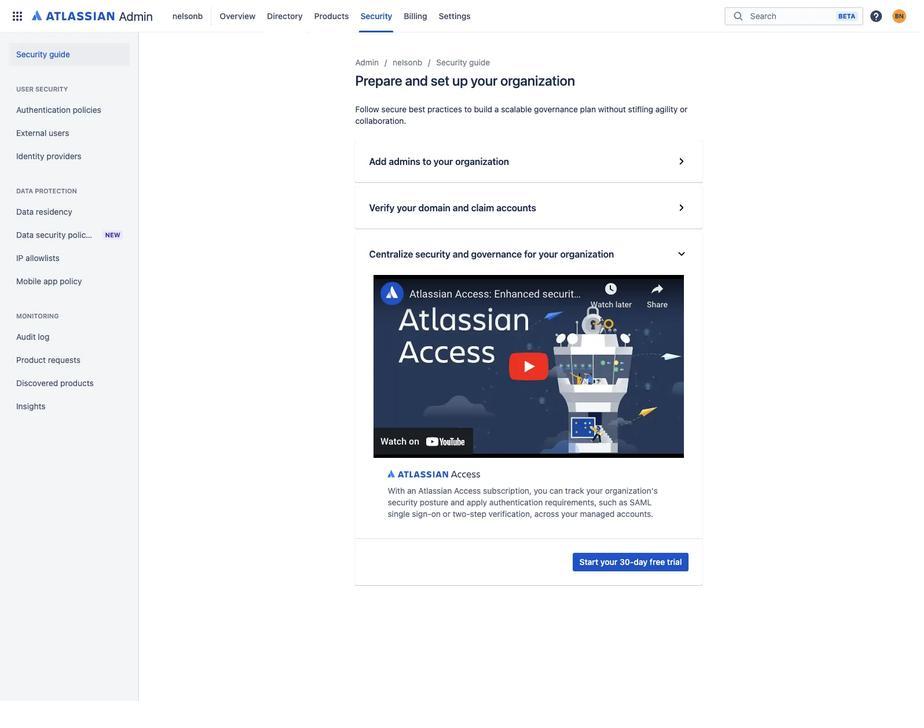 Task type: describe. For each thing, give the bounding box(es) containing it.
up
[[453, 72, 468, 89]]

1 vertical spatial nelsonb link
[[393, 56, 423, 70]]

an
[[407, 486, 417, 496]]

new
[[105, 231, 121, 239]]

and inside button
[[453, 249, 469, 260]]

access
[[454, 486, 481, 496]]

products link
[[311, 7, 353, 25]]

authentication policies
[[16, 105, 101, 115]]

accounts
[[497, 203, 537, 213]]

authentication
[[490, 498, 543, 508]]

subscription,
[[484, 486, 532, 496]]

your right for
[[539, 249, 558, 260]]

users
[[49, 128, 69, 138]]

settings link
[[436, 7, 475, 25]]

authentication
[[16, 105, 71, 115]]

centralize security and governance for your organization
[[370, 249, 615, 260]]

and left set
[[405, 72, 428, 89]]

security inside global navigation element
[[361, 11, 393, 21]]

1 horizontal spatial security guide link
[[437, 56, 490, 70]]

such
[[599, 498, 617, 508]]

products
[[315, 11, 349, 21]]

requirements,
[[545, 498, 597, 508]]

can
[[550, 486, 563, 496]]

practices
[[428, 104, 463, 114]]

and inside 'button'
[[453, 203, 469, 213]]

your down requirements,
[[562, 510, 578, 519]]

admin banner
[[0, 0, 920, 32]]

accounts.
[[617, 510, 654, 519]]

security for user
[[35, 85, 68, 93]]

plan
[[581, 104, 596, 114]]

toggle navigation image
[[128, 46, 153, 70]]

or inside follow secure best practices to build a scalable governance plan without stifling agility or collaboration.
[[680, 104, 688, 114]]

external users link
[[9, 122, 130, 145]]

security for left security guide link
[[16, 49, 47, 59]]

trial
[[668, 558, 683, 567]]

product
[[16, 355, 46, 365]]

external users
[[16, 128, 69, 138]]

protection
[[35, 187, 77, 195]]

scalable
[[502, 104, 532, 114]]

security link
[[357, 7, 396, 25]]

billing
[[404, 11, 428, 21]]

track
[[566, 486, 585, 496]]

directory link
[[264, 7, 306, 25]]

claim
[[472, 203, 495, 213]]

authentication policies link
[[9, 99, 130, 122]]

data for data security policies
[[16, 230, 34, 240]]

security for centralize
[[416, 249, 451, 260]]

organization's
[[606, 486, 658, 496]]

mobile
[[16, 276, 41, 286]]

1 horizontal spatial nelsonb
[[393, 57, 423, 67]]

0 vertical spatial policies
[[73, 105, 101, 115]]

across
[[535, 510, 560, 519]]

start
[[580, 558, 599, 567]]

admin inside global navigation element
[[119, 9, 153, 23]]

log
[[38, 332, 49, 342]]

product requests link
[[9, 349, 130, 372]]

prepare
[[356, 72, 403, 89]]

add admins to your organization
[[370, 157, 510, 167]]

build
[[474, 104, 493, 114]]

1 vertical spatial organization
[[456, 157, 510, 167]]

overview link
[[216, 7, 259, 25]]

prepare and set up your organization
[[356, 72, 575, 89]]

audit
[[16, 332, 36, 342]]

atlassian
[[419, 486, 452, 496]]

0 vertical spatial organization
[[501, 72, 575, 89]]

product requests
[[16, 355, 81, 365]]

to inside follow secure best practices to build a scalable governance plan without stifling agility or collaboration.
[[465, 104, 472, 114]]

with
[[388, 486, 405, 496]]

domain
[[419, 203, 451, 213]]

admins
[[389, 157, 421, 167]]

app
[[43, 276, 58, 286]]

to inside add admins to your organization button
[[423, 157, 432, 167]]

apply
[[467, 498, 488, 508]]

1 vertical spatial admin
[[356, 57, 379, 67]]

2 vertical spatial organization
[[561, 249, 615, 260]]

a
[[495, 104, 499, 114]]

discovered
[[16, 379, 58, 388]]

ip
[[16, 253, 23, 263]]

nelsonb link inside global navigation element
[[169, 7, 207, 25]]

identity providers
[[16, 151, 82, 161]]

1 horizontal spatial guide
[[470, 57, 490, 67]]

1 horizontal spatial security guide
[[437, 57, 490, 67]]

user security
[[16, 85, 68, 93]]

products
[[60, 379, 94, 388]]

overview
[[220, 11, 256, 21]]

settings
[[439, 11, 471, 21]]

account image
[[893, 9, 907, 23]]

for
[[525, 249, 537, 260]]

data residency
[[16, 207, 72, 217]]



Task type: vqa. For each thing, say whether or not it's contained in the screenshot.
SECURITY GUIDE to the left
yes



Task type: locate. For each thing, give the bounding box(es) containing it.
security up user
[[16, 49, 47, 59]]

governance
[[535, 104, 578, 114], [471, 249, 522, 260]]

security for the rightmost security guide link
[[437, 57, 467, 67]]

stifling
[[629, 104, 654, 114]]

your left 30-
[[601, 558, 618, 567]]

allowlists
[[26, 253, 60, 263]]

centralize security and governance for your organization button
[[356, 234, 703, 275]]

0 horizontal spatial guide
[[49, 49, 70, 59]]

0 horizontal spatial to
[[423, 157, 432, 167]]

global navigation element
[[7, 0, 725, 32]]

user
[[16, 85, 34, 93]]

nelsonb up prepare
[[393, 57, 423, 67]]

2 data from the top
[[16, 207, 34, 217]]

billing link
[[401, 7, 431, 25]]

data for data protection
[[16, 187, 33, 195]]

1 vertical spatial data
[[16, 207, 34, 217]]

0 horizontal spatial admin
[[119, 9, 153, 23]]

your right up
[[471, 72, 498, 89]]

set
[[431, 72, 450, 89]]

nelsonb link left overview link
[[169, 7, 207, 25]]

0 vertical spatial to
[[465, 104, 472, 114]]

saml
[[630, 498, 652, 508]]

with an atlassian access subscription, you can track your organization's security posture and apply authentication requirements, such as saml single sign-on or two-step verification, across your managed accounts.
[[388, 486, 658, 519]]

1 horizontal spatial nelsonb link
[[393, 56, 423, 70]]

your up such
[[587, 486, 603, 496]]

2 vertical spatial data
[[16, 230, 34, 240]]

admin up the 'toggle navigation' image
[[119, 9, 153, 23]]

to
[[465, 104, 472, 114], [423, 157, 432, 167]]

admin up prepare
[[356, 57, 379, 67]]

1 horizontal spatial admin link
[[356, 56, 379, 70]]

and inside with an atlassian access subscription, you can track your organization's security posture and apply authentication requirements, such as saml single sign-on or two-step verification, across your managed accounts.
[[451, 498, 465, 508]]

two-
[[453, 510, 470, 519]]

residency
[[36, 207, 72, 217]]

atlassian access image
[[388, 461, 481, 478]]

add
[[370, 157, 387, 167]]

on
[[432, 510, 441, 519]]

governance inside button
[[471, 249, 522, 260]]

1 horizontal spatial security
[[361, 11, 393, 21]]

nelsonb left overview
[[173, 11, 203, 21]]

external
[[16, 128, 47, 138]]

verification,
[[489, 510, 533, 519]]

nelsonb inside global navigation element
[[173, 11, 203, 21]]

1 horizontal spatial to
[[465, 104, 472, 114]]

atlassian image
[[32, 8, 114, 22], [32, 8, 114, 22]]

verify your domain and claim accounts
[[370, 203, 537, 213]]

data up data residency
[[16, 187, 33, 195]]

security down residency at the top of the page
[[36, 230, 66, 240]]

appswitcher icon image
[[10, 9, 24, 23]]

1 horizontal spatial governance
[[535, 104, 578, 114]]

security left the billing
[[361, 11, 393, 21]]

organization right for
[[561, 249, 615, 260]]

organization up scalable
[[501, 72, 575, 89]]

1 vertical spatial or
[[443, 510, 451, 519]]

1 data from the top
[[16, 187, 33, 195]]

beta
[[839, 12, 856, 19]]

0 vertical spatial or
[[680, 104, 688, 114]]

and down verify your domain and claim accounts
[[453, 249, 469, 260]]

and
[[405, 72, 428, 89], [453, 203, 469, 213], [453, 249, 469, 260], [451, 498, 465, 508]]

data for data residency
[[16, 207, 34, 217]]

security up single
[[388, 498, 418, 508]]

0 horizontal spatial nelsonb
[[173, 11, 203, 21]]

0 vertical spatial admin
[[119, 9, 153, 23]]

you
[[534, 486, 548, 496]]

sign-
[[412, 510, 432, 519]]

1 vertical spatial nelsonb
[[393, 57, 423, 67]]

step
[[470, 510, 487, 519]]

help icon image
[[870, 9, 884, 23]]

follow
[[356, 104, 380, 114]]

without
[[599, 104, 627, 114]]

guide up 'user security'
[[49, 49, 70, 59]]

mobile app policy
[[16, 276, 82, 286]]

insights link
[[9, 395, 130, 419]]

1 horizontal spatial or
[[680, 104, 688, 114]]

ip allowlists link
[[9, 247, 130, 270]]

guide up prepare and set up your organization
[[470, 57, 490, 67]]

add admins to your organization button
[[356, 141, 703, 183]]

Search field
[[748, 6, 837, 26]]

3 data from the top
[[16, 230, 34, 240]]

governance inside follow secure best practices to build a scalable governance plan without stifling agility or collaboration.
[[535, 104, 578, 114]]

0 horizontal spatial nelsonb link
[[169, 7, 207, 25]]

policy
[[60, 276, 82, 286]]

identity
[[16, 151, 44, 161]]

audit log
[[16, 332, 49, 342]]

data security policies
[[16, 230, 97, 240]]

free
[[650, 558, 666, 567]]

1 vertical spatial to
[[423, 157, 432, 167]]

data protection
[[16, 187, 77, 195]]

insights
[[16, 402, 46, 412]]

0 vertical spatial nelsonb
[[173, 11, 203, 21]]

security inside with an atlassian access subscription, you can track your organization's security posture and apply authentication requirements, such as saml single sign-on or two-step verification, across your managed accounts.
[[388, 498, 418, 508]]

or
[[680, 104, 688, 114], [443, 510, 451, 519]]

data
[[16, 187, 33, 195], [16, 207, 34, 217], [16, 230, 34, 240]]

as
[[620, 498, 628, 508]]

monitoring
[[16, 312, 59, 320]]

security right centralize
[[416, 249, 451, 260]]

1 vertical spatial admin link
[[356, 56, 379, 70]]

security guide up 'user security'
[[16, 49, 70, 59]]

0 vertical spatial admin link
[[28, 7, 158, 25]]

organization up claim
[[456, 157, 510, 167]]

governance left plan in the top right of the page
[[535, 104, 578, 114]]

0 vertical spatial nelsonb link
[[169, 7, 207, 25]]

start your 30-day free trial button
[[573, 554, 689, 572]]

directory
[[267, 11, 303, 21]]

your right verify
[[397, 203, 417, 213]]

mobile app policy link
[[9, 270, 130, 293]]

single
[[388, 510, 410, 519]]

ip allowlists
[[16, 253, 60, 263]]

data residency link
[[9, 201, 130, 224]]

your right admins
[[434, 157, 453, 167]]

or right on
[[443, 510, 451, 519]]

security guide link up prepare and set up your organization
[[437, 56, 490, 70]]

0 horizontal spatial governance
[[471, 249, 522, 260]]

security up the authentication policies
[[35, 85, 68, 93]]

policies up the external users link on the top left
[[73, 105, 101, 115]]

and up "two-"
[[451, 498, 465, 508]]

governance left for
[[471, 249, 522, 260]]

security
[[361, 11, 393, 21], [16, 49, 47, 59], [437, 57, 467, 67]]

0 vertical spatial governance
[[535, 104, 578, 114]]

or right agility
[[680, 104, 688, 114]]

0 horizontal spatial security
[[16, 49, 47, 59]]

30-
[[620, 558, 634, 567]]

search icon image
[[732, 10, 746, 22]]

your
[[471, 72, 498, 89], [434, 157, 453, 167], [397, 203, 417, 213], [539, 249, 558, 260], [587, 486, 603, 496], [562, 510, 578, 519], [601, 558, 618, 567]]

identity providers link
[[9, 145, 130, 168]]

admin
[[119, 9, 153, 23], [356, 57, 379, 67]]

discovered products
[[16, 379, 94, 388]]

policies down data residency 'link'
[[68, 230, 97, 240]]

start your 30-day free trial
[[580, 558, 683, 567]]

1 vertical spatial policies
[[68, 230, 97, 240]]

security inside button
[[416, 249, 451, 260]]

data left residency at the top of the page
[[16, 207, 34, 217]]

centralize
[[370, 249, 413, 260]]

0 vertical spatial data
[[16, 187, 33, 195]]

to left build
[[465, 104, 472, 114]]

1 vertical spatial governance
[[471, 249, 522, 260]]

data inside 'link'
[[16, 207, 34, 217]]

and left claim
[[453, 203, 469, 213]]

data up ip
[[16, 230, 34, 240]]

1 horizontal spatial admin
[[356, 57, 379, 67]]

nelsonb link up prepare
[[393, 56, 423, 70]]

security up up
[[437, 57, 467, 67]]

policies
[[73, 105, 101, 115], [68, 230, 97, 240]]

requests
[[48, 355, 81, 365]]

security for data
[[36, 230, 66, 240]]

verify
[[370, 203, 395, 213]]

0 horizontal spatial security guide
[[16, 49, 70, 59]]

0 horizontal spatial or
[[443, 510, 451, 519]]

0 horizontal spatial admin link
[[28, 7, 158, 25]]

verify your domain and claim accounts button
[[356, 187, 703, 229]]

follow secure best practices to build a scalable governance plan without stifling agility or collaboration.
[[356, 104, 688, 126]]

or inside with an atlassian access subscription, you can track your organization's security posture and apply authentication requirements, such as saml single sign-on or two-step verification, across your managed accounts.
[[443, 510, 451, 519]]

security guide up prepare and set up your organization
[[437, 57, 490, 67]]

0 horizontal spatial security guide link
[[9, 43, 130, 66]]

security guide link up 'user security'
[[9, 43, 130, 66]]

to right admins
[[423, 157, 432, 167]]

security guide link
[[9, 43, 130, 66], [437, 56, 490, 70]]

best
[[409, 104, 426, 114]]

2 horizontal spatial security
[[437, 57, 467, 67]]

secure
[[382, 104, 407, 114]]

audit log link
[[9, 326, 130, 349]]



